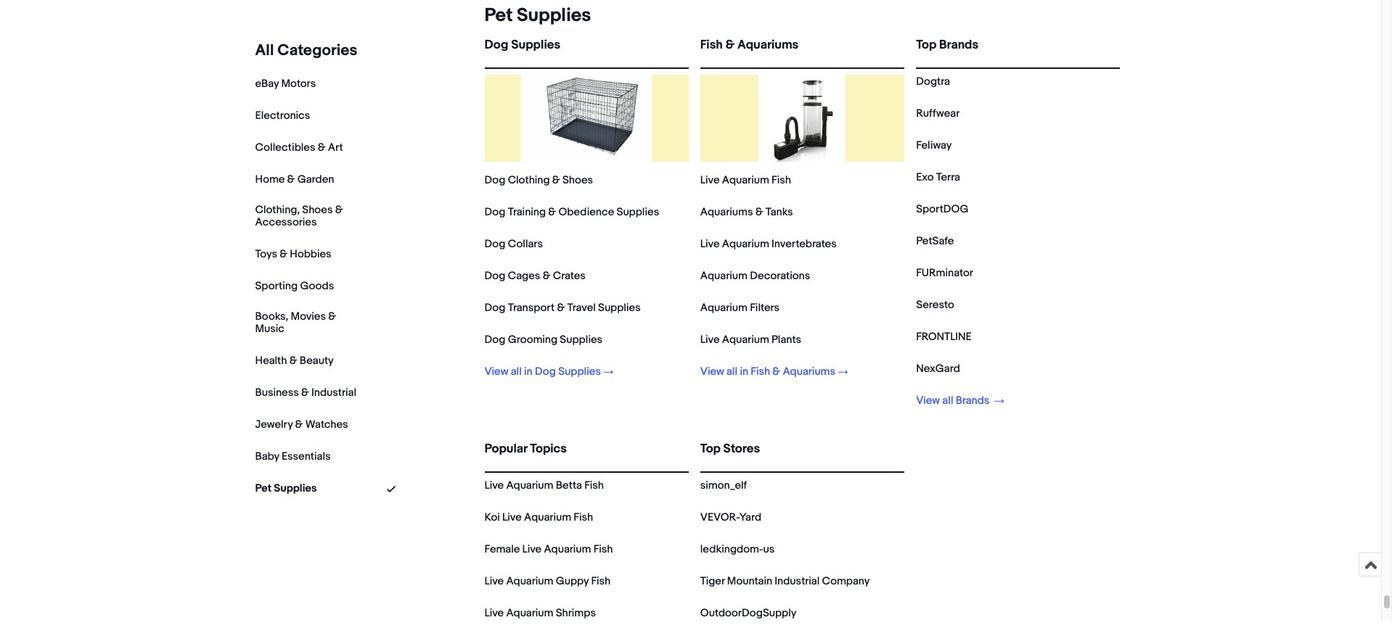 Task type: vqa. For each thing, say whether or not it's contained in the screenshot.
Terra on the right top
yes



Task type: describe. For each thing, give the bounding box(es) containing it.
dog for dog supplies
[[485, 38, 509, 52]]

aquarium filters
[[700, 301, 780, 315]]

toys
[[255, 247, 277, 261]]

books, movies & music
[[255, 310, 336, 336]]

collectibles & art
[[255, 141, 343, 155]]

aquarium left filters
[[700, 301, 748, 315]]

jewelry & watches
[[255, 418, 348, 432]]

dog grooming supplies
[[485, 333, 603, 347]]

us
[[763, 543, 775, 557]]

dogtra
[[916, 75, 950, 89]]

0 vertical spatial shoes
[[563, 174, 593, 187]]

dog supplies link
[[485, 38, 689, 65]]

collectibles
[[255, 141, 315, 155]]

fish & aquariums image
[[759, 75, 846, 162]]

company
[[822, 575, 870, 589]]

dog transport & travel supplies link
[[485, 301, 641, 315]]

all for &
[[727, 365, 738, 379]]

fish for live aquarium betta fish
[[584, 479, 604, 493]]

koi
[[485, 511, 500, 525]]

clothing,
[[255, 203, 300, 217]]

home & garden
[[255, 173, 334, 187]]

1 vertical spatial pet supplies link
[[255, 482, 317, 496]]

top for top stores
[[700, 442, 721, 457]]

stores
[[723, 442, 760, 457]]

female live aquarium fish link
[[485, 543, 613, 557]]

aquariums inside 'link'
[[737, 38, 799, 52]]

nexgard
[[916, 362, 960, 376]]

all categories
[[255, 41, 358, 60]]

health & beauty link
[[255, 354, 334, 368]]

female live aquarium fish
[[485, 543, 613, 557]]

hobbies
[[290, 247, 331, 261]]

ruffwear link
[[916, 107, 960, 121]]

seresto
[[916, 298, 954, 312]]

2 horizontal spatial all
[[942, 394, 954, 408]]

ledkingdom-us link
[[700, 543, 775, 557]]

dog collars
[[485, 237, 543, 251]]

plants
[[772, 333, 801, 347]]

ebay
[[255, 77, 279, 91]]

0 horizontal spatial pet
[[255, 482, 272, 496]]

koi live aquarium fish link
[[485, 511, 593, 525]]

collectibles & art link
[[255, 141, 343, 155]]

live for live aquarium plants
[[700, 333, 720, 347]]

frontline link
[[916, 330, 972, 344]]

ebay motors
[[255, 77, 316, 91]]

fish & aquariums link
[[700, 38, 905, 65]]

koi live aquarium fish
[[485, 511, 593, 525]]

fish for koi live aquarium fish
[[574, 511, 593, 525]]

motors
[[281, 77, 316, 91]]

books, movies & music link
[[255, 310, 357, 336]]

tiger
[[700, 575, 725, 589]]

dog transport & travel supplies
[[485, 301, 641, 315]]

& inside 'link'
[[725, 38, 735, 52]]

movies
[[291, 310, 326, 324]]

toys & hobbies link
[[255, 247, 331, 261]]

live aquarium invertebrates link
[[700, 237, 837, 251]]

frontline
[[916, 330, 972, 344]]

health & beauty
[[255, 354, 334, 368]]

live for live aquarium betta fish
[[485, 479, 504, 493]]

collars
[[508, 237, 543, 251]]

view all brands
[[916, 394, 992, 408]]

baby
[[255, 450, 279, 464]]

view all in dog supplies
[[485, 365, 601, 379]]

sportdog
[[916, 203, 969, 216]]

tiger mountain industrial company
[[700, 575, 870, 589]]

dog grooming supplies link
[[485, 333, 603, 347]]

tanks
[[766, 205, 793, 219]]

live for live aquarium invertebrates
[[700, 237, 720, 251]]

music
[[255, 322, 284, 336]]

live for live aquarium fish
[[700, 174, 720, 187]]

cages
[[508, 269, 540, 283]]

goods
[[300, 279, 334, 293]]

dog for dog transport & travel supplies
[[485, 301, 506, 315]]

tiger mountain industrial company link
[[700, 575, 870, 589]]

dog for dog training & obedience supplies
[[485, 205, 506, 219]]

1 horizontal spatial pet
[[485, 4, 513, 27]]

baby essentials
[[255, 450, 331, 464]]

topics
[[530, 442, 567, 457]]

aquariums & tanks link
[[700, 205, 793, 219]]

obedience
[[559, 205, 614, 219]]

vevor-
[[700, 511, 739, 525]]

guppy
[[556, 575, 589, 589]]

furminator
[[916, 266, 973, 280]]

garden
[[297, 173, 334, 187]]

popular topics
[[485, 442, 567, 457]]

all
[[255, 41, 274, 60]]

0 horizontal spatial pet supplies
[[255, 482, 317, 496]]

aquarium up the female live aquarium fish
[[524, 511, 571, 525]]

sporting goods link
[[255, 279, 334, 293]]

dog cages & crates
[[485, 269, 586, 283]]

dog for dog collars
[[485, 237, 506, 251]]

2 vertical spatial aquariums
[[783, 365, 836, 379]]

dog clothing & shoes link
[[485, 174, 593, 187]]

betta
[[556, 479, 582, 493]]



Task type: locate. For each thing, give the bounding box(es) containing it.
live aquarium invertebrates
[[700, 237, 837, 251]]

aquarium decorations link
[[700, 269, 810, 283]]

industrial for mountain
[[775, 575, 820, 589]]

female
[[485, 543, 520, 557]]

mountain
[[727, 575, 772, 589]]

dog clothing & shoes
[[485, 174, 593, 187]]

aquarium up aquariums & tanks link
[[722, 174, 769, 187]]

& inside clothing, shoes & accessories
[[335, 203, 343, 217]]

industrial
[[311, 386, 356, 400], [775, 575, 820, 589]]

0 horizontal spatial top
[[700, 442, 721, 457]]

furminator link
[[916, 266, 973, 280]]

pet supplies link up dog supplies
[[479, 4, 591, 27]]

clothing, shoes & accessories link
[[255, 203, 357, 229]]

0 vertical spatial industrial
[[311, 386, 356, 400]]

0 vertical spatial brands
[[939, 38, 979, 52]]

1 in from the left
[[524, 365, 533, 379]]

live right "female"
[[522, 543, 542, 557]]

shoes inside clothing, shoes & accessories
[[302, 203, 333, 217]]

crates
[[553, 269, 586, 283]]

travel
[[567, 301, 596, 315]]

pet up dog supplies
[[485, 4, 513, 27]]

view down grooming
[[485, 365, 508, 379]]

view for dog
[[485, 365, 508, 379]]

1 vertical spatial top
[[700, 442, 721, 457]]

dog for dog grooming supplies
[[485, 333, 506, 347]]

2 horizontal spatial view
[[916, 394, 940, 408]]

live aquarium guppy fish
[[485, 575, 611, 589]]

all for supplies
[[511, 365, 522, 379]]

view all in dog supplies link
[[485, 365, 614, 379]]

1 horizontal spatial all
[[727, 365, 738, 379]]

top
[[916, 38, 937, 52], [700, 442, 721, 457]]

vevor-yard
[[700, 511, 762, 525]]

pet supplies link
[[479, 4, 591, 27], [255, 482, 317, 496]]

books,
[[255, 310, 288, 324]]

0 vertical spatial top
[[916, 38, 937, 52]]

in for supplies
[[524, 365, 533, 379]]

2 in from the left
[[740, 365, 748, 379]]

view all brands link
[[916, 394, 1005, 408]]

sporting
[[255, 279, 298, 293]]

business & industrial
[[255, 386, 356, 400]]

live down the aquariums & tanks
[[700, 237, 720, 251]]

live up the aquariums & tanks
[[700, 174, 720, 187]]

0 horizontal spatial in
[[524, 365, 533, 379]]

view all in fish & aquariums
[[700, 365, 836, 379]]

aquariums
[[737, 38, 799, 52], [700, 205, 753, 219], [783, 365, 836, 379]]

0 horizontal spatial all
[[511, 365, 522, 379]]

live aquarium guppy fish link
[[485, 575, 611, 589]]

essentials
[[282, 450, 331, 464]]

1 horizontal spatial view
[[700, 365, 724, 379]]

baby essentials link
[[255, 450, 331, 464]]

all down live aquarium plants
[[727, 365, 738, 379]]

feliway
[[916, 139, 952, 152]]

0 horizontal spatial view
[[485, 365, 508, 379]]

live down aquarium filters link
[[700, 333, 720, 347]]

dog supplies
[[485, 38, 561, 52]]

in down grooming
[[524, 365, 533, 379]]

view for fish
[[700, 365, 724, 379]]

dog for dog cages & crates
[[485, 269, 506, 283]]

0 vertical spatial pet
[[485, 4, 513, 27]]

1 vertical spatial pet
[[255, 482, 272, 496]]

simon_elf
[[700, 479, 747, 493]]

transport
[[508, 301, 555, 315]]

all down nexgard
[[942, 394, 954, 408]]

1 horizontal spatial shoes
[[563, 174, 593, 187]]

brands down nexgard
[[956, 394, 990, 408]]

industrial right 'mountain'
[[775, 575, 820, 589]]

exo terra
[[916, 171, 960, 184]]

home
[[255, 173, 285, 187]]

aquarium up koi live aquarium fish link at left
[[506, 479, 554, 493]]

brands
[[939, 38, 979, 52], [956, 394, 990, 408]]

aquarium down the female live aquarium fish
[[506, 575, 554, 589]]

live aquarium betta fish
[[485, 479, 604, 493]]

grooming
[[508, 333, 558, 347]]

toys & hobbies
[[255, 247, 331, 261]]

industrial up watches at left
[[311, 386, 356, 400]]

1 vertical spatial shoes
[[302, 203, 333, 217]]

live aquarium fish link
[[700, 174, 791, 187]]

pet supplies link down the baby essentials link
[[255, 482, 317, 496]]

live for live aquarium guppy fish
[[485, 575, 504, 589]]

dog for dog clothing & shoes
[[485, 174, 506, 187]]

brands up dogtra link in the top of the page
[[939, 38, 979, 52]]

live down "female"
[[485, 575, 504, 589]]

dog training & obedience supplies
[[485, 205, 659, 219]]

in for &
[[740, 365, 748, 379]]

1 horizontal spatial pet supplies
[[485, 4, 591, 27]]

dog supplies image
[[521, 75, 652, 162]]

fish inside 'link'
[[700, 38, 723, 52]]

top up dogtra link in the top of the page
[[916, 38, 937, 52]]

dogtra link
[[916, 75, 950, 89]]

top brands
[[916, 38, 979, 52]]

categories
[[278, 41, 358, 60]]

view
[[485, 365, 508, 379], [700, 365, 724, 379], [916, 394, 940, 408]]

1 vertical spatial pet supplies
[[255, 482, 317, 496]]

in
[[524, 365, 533, 379], [740, 365, 748, 379]]

live up koi
[[485, 479, 504, 493]]

sporting goods
[[255, 279, 334, 293]]

0 horizontal spatial pet supplies link
[[255, 482, 317, 496]]

0 horizontal spatial shoes
[[302, 203, 333, 217]]

beauty
[[300, 354, 334, 368]]

1 vertical spatial brands
[[956, 394, 990, 408]]

top for top brands
[[916, 38, 937, 52]]

ledkingdom-us
[[700, 543, 775, 557]]

0 horizontal spatial industrial
[[311, 386, 356, 400]]

business
[[255, 386, 299, 400]]

1 horizontal spatial pet supplies link
[[479, 4, 591, 27]]

fish for view all in fish & aquariums
[[751, 365, 770, 379]]

aquarium
[[722, 174, 769, 187], [722, 237, 769, 251], [700, 269, 748, 283], [700, 301, 748, 315], [722, 333, 769, 347], [506, 479, 554, 493], [524, 511, 571, 525], [544, 543, 591, 557], [506, 575, 554, 589]]

1 horizontal spatial industrial
[[775, 575, 820, 589]]

sportdog link
[[916, 203, 969, 216]]

watches
[[305, 418, 348, 432]]

vevor-yard link
[[700, 511, 762, 525]]

& inside books, movies & music
[[328, 310, 336, 324]]

live aquarium betta fish link
[[485, 479, 604, 493]]

in down live aquarium plants
[[740, 365, 748, 379]]

live right koi
[[502, 511, 522, 525]]

aquarium up guppy
[[544, 543, 591, 557]]

feliway link
[[916, 139, 952, 152]]

0 vertical spatial pet supplies
[[485, 4, 591, 27]]

aquarium down aquarium filters
[[722, 333, 769, 347]]

art
[[328, 141, 343, 155]]

live
[[700, 174, 720, 187], [700, 237, 720, 251], [700, 333, 720, 347], [485, 479, 504, 493], [502, 511, 522, 525], [522, 543, 542, 557], [485, 575, 504, 589]]

training
[[508, 205, 546, 219]]

dog collars link
[[485, 237, 543, 251]]

home & garden link
[[255, 173, 334, 187]]

top left stores
[[700, 442, 721, 457]]

pet supplies down the baby essentials link
[[255, 482, 317, 496]]

&
[[725, 38, 735, 52], [318, 141, 326, 155], [287, 173, 295, 187], [552, 174, 560, 187], [335, 203, 343, 217], [548, 205, 556, 219], [755, 205, 763, 219], [280, 247, 288, 261], [543, 269, 551, 283], [557, 301, 565, 315], [328, 310, 336, 324], [289, 354, 297, 368], [773, 365, 781, 379], [301, 386, 309, 400], [295, 418, 303, 432]]

view down live aquarium plants link
[[700, 365, 724, 379]]

pet down baby
[[255, 482, 272, 496]]

dog training & obedience supplies link
[[485, 205, 659, 219]]

supplies
[[517, 4, 591, 27], [511, 38, 561, 52], [617, 205, 659, 219], [598, 301, 641, 315], [560, 333, 603, 347], [558, 365, 601, 379], [274, 482, 317, 496]]

shoes down garden
[[302, 203, 333, 217]]

fish for female live aquarium fish
[[594, 543, 613, 557]]

1 horizontal spatial top
[[916, 38, 937, 52]]

popular
[[485, 442, 527, 457]]

aquarium up aquarium filters
[[700, 269, 748, 283]]

electronics
[[255, 109, 310, 123]]

petsafe link
[[916, 234, 954, 248]]

1 horizontal spatial in
[[740, 365, 748, 379]]

terra
[[936, 171, 960, 184]]

aquarium down aquariums & tanks link
[[722, 237, 769, 251]]

pet supplies up dog supplies
[[485, 4, 591, 27]]

0 vertical spatial pet supplies link
[[479, 4, 591, 27]]

0 vertical spatial aquariums
[[737, 38, 799, 52]]

simon_elf link
[[700, 479, 747, 493]]

shoes up dog training & obedience supplies
[[563, 174, 593, 187]]

nexgard link
[[916, 362, 960, 376]]

1 vertical spatial industrial
[[775, 575, 820, 589]]

jewelry
[[255, 418, 293, 432]]

all down grooming
[[511, 365, 522, 379]]

view down nexgard
[[916, 394, 940, 408]]

aquariums & tanks
[[700, 205, 793, 219]]

shoes
[[563, 174, 593, 187], [302, 203, 333, 217]]

invertebrates
[[772, 237, 837, 251]]

1 vertical spatial aquariums
[[700, 205, 753, 219]]

dog cages & crates link
[[485, 269, 586, 283]]

fish for live aquarium guppy fish
[[591, 575, 611, 589]]

industrial for &
[[311, 386, 356, 400]]



